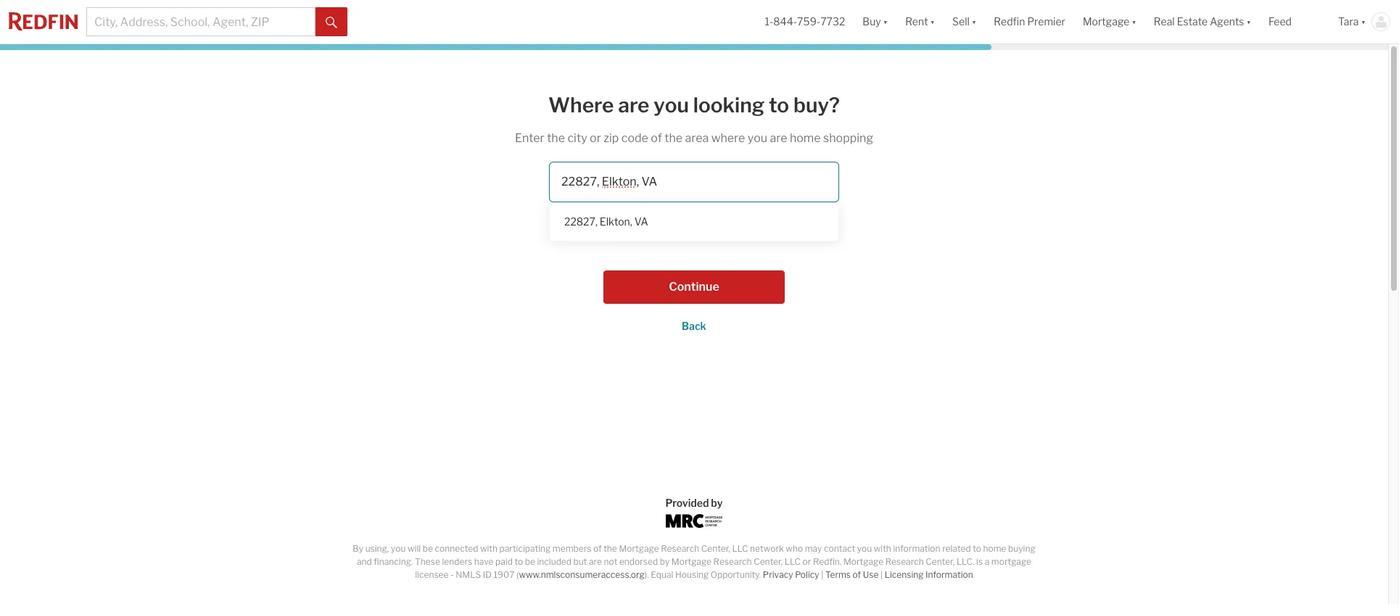 Task type: describe. For each thing, give the bounding box(es) containing it.
rent ▾ button
[[897, 0, 944, 44]]

where
[[712, 131, 746, 145]]

feed
[[1269, 16, 1293, 28]]

844-
[[774, 16, 798, 28]]

buy ▾ button
[[854, 0, 897, 44]]

sell ▾ button
[[953, 0, 977, 44]]

1 with from the left
[[480, 544, 498, 554]]

mortgage ▾ button
[[1075, 0, 1146, 44]]

members
[[553, 544, 592, 554]]

participating
[[500, 544, 551, 554]]

connected
[[435, 544, 479, 554]]

buying
[[1009, 544, 1036, 554]]

zip
[[604, 131, 619, 145]]

1-844-759-7732 link
[[765, 16, 846, 28]]

who
[[786, 544, 803, 554]]

financing.
[[374, 557, 413, 568]]

www.nmlsconsumeraccess.org ). equal housing opportunity. privacy policy | terms of use | licensing information
[[519, 570, 974, 581]]

equal
[[651, 570, 674, 581]]

2 with from the left
[[874, 544, 892, 554]]

and
[[357, 557, 372, 568]]

mortgage inside dropdown button
[[1083, 16, 1130, 28]]

1 vertical spatial llc
[[785, 557, 801, 568]]

1 horizontal spatial are
[[619, 93, 650, 118]]

back button
[[682, 320, 707, 332]]

looking
[[694, 93, 765, 118]]

back
[[682, 320, 707, 332]]

-
[[451, 570, 454, 581]]

1 | from the left
[[822, 570, 824, 581]]

Where are you looking to buy? text field
[[549, 162, 840, 202]]

estate
[[1178, 16, 1208, 28]]

1 vertical spatial are
[[770, 131, 788, 145]]

0 vertical spatial llc
[[733, 544, 749, 554]]

www.nmlsconsumeraccess.org
[[519, 570, 645, 581]]

a
[[985, 557, 990, 568]]

by using, you will be connected with participating members of the mortgage research center, llc network who may contact you with information related to home buying and financing. these lenders have paid to be included but are not endorsed by mortgage research center, llc or redfin. mortgage research center, llc. is a mortgage licensee - nmls id 1907 (
[[353, 544, 1036, 581]]

mortgage up endorsed
[[619, 544, 659, 554]]

mortgage up use
[[844, 557, 884, 568]]

0 vertical spatial to
[[973, 544, 982, 554]]

licensee
[[415, 570, 449, 581]]

1 horizontal spatial of
[[651, 131, 662, 145]]

feed button
[[1261, 0, 1330, 44]]

1 horizontal spatial research
[[714, 557, 752, 568]]

redfin premier button
[[986, 0, 1075, 44]]

enter
[[515, 131, 545, 145]]

code
[[622, 131, 649, 145]]

buy ▾ button
[[863, 0, 888, 44]]

1 horizontal spatial center,
[[754, 557, 783, 568]]

home shopping
[[790, 131, 874, 145]]

where are you looking to buy?
[[549, 93, 840, 118]]

privacy
[[763, 570, 794, 581]]

rent ▾ button
[[906, 0, 936, 44]]

0 vertical spatial or
[[590, 131, 601, 145]]

but
[[574, 557, 587, 568]]

2 horizontal spatial research
[[886, 557, 924, 568]]

included
[[537, 557, 572, 568]]

mortgage
[[992, 557, 1032, 568]]

nmls
[[456, 570, 481, 581]]

premier
[[1028, 16, 1066, 28]]

▾ for rent ▾
[[931, 16, 936, 28]]

endorsed
[[620, 557, 658, 568]]

lenders
[[442, 557, 473, 568]]

real estate agents ▾ link
[[1155, 0, 1252, 44]]

continue button
[[604, 270, 785, 304]]

rent
[[906, 16, 929, 28]]

2 horizontal spatial center,
[[926, 557, 955, 568]]

you right where
[[748, 131, 768, 145]]

7732
[[821, 16, 846, 28]]

www.nmlsconsumeraccess.org link
[[519, 570, 645, 581]]

of for terms
[[853, 570, 862, 581]]

).
[[645, 570, 649, 581]]

▾ for sell ▾
[[972, 16, 977, 28]]

is
[[977, 557, 983, 568]]

0 horizontal spatial be
[[423, 544, 433, 554]]

using,
[[366, 544, 389, 554]]

enter the city or zip code of the area where you are home shopping
[[515, 131, 874, 145]]

▾ for tara ▾
[[1362, 16, 1367, 28]]

22827,
[[565, 215, 598, 228]]

2 horizontal spatial the
[[665, 131, 683, 145]]

▾ for mortgage ▾
[[1132, 16, 1137, 28]]

provided
[[666, 497, 709, 509]]

redfin.
[[813, 557, 842, 568]]

1907
[[494, 570, 515, 581]]

terms
[[826, 570, 851, 581]]

provided by
[[666, 497, 723, 509]]

llc.
[[957, 557, 975, 568]]

2 | from the left
[[881, 570, 883, 581]]

22827, elkton, va link
[[559, 211, 830, 232]]

related
[[943, 544, 972, 554]]

housing
[[676, 570, 709, 581]]

licensing information link
[[885, 570, 974, 581]]

City, Address, School, Agent, ZIP search field
[[86, 7, 316, 36]]

you up financing.
[[391, 544, 406, 554]]

sell ▾
[[953, 16, 977, 28]]

city
[[568, 131, 588, 145]]

opportunity.
[[711, 570, 762, 581]]



Task type: vqa. For each thing, say whether or not it's contained in the screenshot.
leftmost Homes
no



Task type: locate. For each thing, give the bounding box(es) containing it.
area
[[685, 131, 709, 145]]

with up use
[[874, 544, 892, 554]]

you up enter the city or zip code of the area where you are home shopping
[[654, 93, 689, 118]]

0 horizontal spatial llc
[[733, 544, 749, 554]]

or up policy on the bottom right
[[803, 557, 812, 568]]

may
[[805, 544, 823, 554]]

1 horizontal spatial by
[[711, 497, 723, 509]]

or
[[590, 131, 601, 145], [803, 557, 812, 568]]

1 vertical spatial be
[[525, 557, 536, 568]]

0 horizontal spatial the
[[547, 131, 565, 145]]

1 horizontal spatial the
[[604, 544, 617, 554]]

0 horizontal spatial center,
[[702, 544, 731, 554]]

3 ▾ from the left
[[972, 16, 977, 28]]

2 vertical spatial are
[[589, 557, 602, 568]]

to up (
[[515, 557, 523, 568]]

▾ right buy
[[884, 16, 888, 28]]

paid
[[496, 557, 513, 568]]

▾ for buy ▾
[[884, 16, 888, 28]]

▾ left real
[[1132, 16, 1137, 28]]

va
[[635, 215, 649, 228]]

mortgage research center image
[[666, 515, 723, 528]]

2 ▾ from the left
[[931, 16, 936, 28]]

network
[[750, 544, 784, 554]]

by inside by using, you will be connected with participating members of the mortgage research center, llc network who may contact you with information related to home buying and financing. these lenders have paid to be included but are not endorsed by mortgage research center, llc or redfin. mortgage research center, llc. is a mortgage licensee - nmls id 1907 (
[[660, 557, 670, 568]]

2 horizontal spatial of
[[853, 570, 862, 581]]

redfin
[[995, 16, 1026, 28]]

center, up information
[[926, 557, 955, 568]]

or inside by using, you will be connected with participating members of the mortgage research center, llc network who may contact you with information related to home buying and financing. these lenders have paid to be included but are not endorsed by mortgage research center, llc or redfin. mortgage research center, llc. is a mortgage licensee - nmls id 1907 (
[[803, 557, 812, 568]]

(
[[517, 570, 519, 581]]

are inside by using, you will be connected with participating members of the mortgage research center, llc network who may contact you with information related to home buying and financing. these lenders have paid to be included but are not endorsed by mortgage research center, llc or redfin. mortgage research center, llc. is a mortgage licensee - nmls id 1907 (
[[589, 557, 602, 568]]

buy ▾
[[863, 16, 888, 28]]

submit search image
[[326, 16, 337, 28]]

continue
[[669, 280, 720, 294]]

759-
[[798, 16, 821, 28]]

mortgage left real
[[1083, 16, 1130, 28]]

tara
[[1339, 16, 1360, 28]]

these
[[415, 557, 440, 568]]

1 horizontal spatial be
[[525, 557, 536, 568]]

1 vertical spatial by
[[660, 557, 670, 568]]

▾ right tara
[[1362, 16, 1367, 28]]

▾
[[884, 16, 888, 28], [931, 16, 936, 28], [972, 16, 977, 28], [1132, 16, 1137, 28], [1247, 16, 1252, 28], [1362, 16, 1367, 28]]

real estate agents ▾ button
[[1146, 0, 1261, 44]]

llc up privacy policy link
[[785, 557, 801, 568]]

privacy policy link
[[763, 570, 820, 581]]

research up 'housing' on the bottom
[[661, 544, 700, 554]]

0 horizontal spatial to
[[515, 557, 523, 568]]

| down redfin.
[[822, 570, 824, 581]]

1 vertical spatial of
[[594, 544, 602, 554]]

▾ right sell
[[972, 16, 977, 28]]

1 vertical spatial or
[[803, 557, 812, 568]]

id
[[483, 570, 492, 581]]

home
[[984, 544, 1007, 554]]

with up "have"
[[480, 544, 498, 554]]

1 vertical spatial to
[[515, 557, 523, 568]]

terms of use link
[[826, 570, 879, 581]]

mortgage ▾ button
[[1083, 0, 1137, 44]]

be down participating
[[525, 557, 536, 568]]

are left not
[[589, 557, 602, 568]]

the left city
[[547, 131, 565, 145]]

to
[[973, 544, 982, 554], [515, 557, 523, 568]]

sell ▾ button
[[944, 0, 986, 44]]

1 horizontal spatial |
[[881, 570, 883, 581]]

5 ▾ from the left
[[1247, 16, 1252, 28]]

the
[[547, 131, 565, 145], [665, 131, 683, 145], [604, 544, 617, 554]]

research up the licensing
[[886, 557, 924, 568]]

real estate agents ▾
[[1155, 16, 1252, 28]]

mortgage
[[1083, 16, 1130, 28], [619, 544, 659, 554], [672, 557, 712, 568], [844, 557, 884, 568]]

the left area
[[665, 131, 683, 145]]

mortgage ▾
[[1083, 16, 1137, 28]]

6 ▾ from the left
[[1362, 16, 1367, 28]]

of left use
[[853, 570, 862, 581]]

2 horizontal spatial are
[[770, 131, 788, 145]]

elkton,
[[600, 215, 633, 228]]

0 vertical spatial by
[[711, 497, 723, 509]]

|
[[822, 570, 824, 581], [881, 570, 883, 581]]

real
[[1155, 16, 1175, 28]]

buy
[[863, 16, 882, 28]]

center, up opportunity.
[[702, 544, 731, 554]]

to buy?
[[769, 93, 840, 118]]

0 horizontal spatial of
[[594, 544, 602, 554]]

by up equal in the left bottom of the page
[[660, 557, 670, 568]]

1 horizontal spatial llc
[[785, 557, 801, 568]]

of
[[651, 131, 662, 145], [594, 544, 602, 554], [853, 570, 862, 581]]

by up mortgage research center image
[[711, 497, 723, 509]]

use
[[863, 570, 879, 581]]

0 horizontal spatial research
[[661, 544, 700, 554]]

1-
[[765, 16, 774, 28]]

1 horizontal spatial with
[[874, 544, 892, 554]]

mortgage up 'housing' on the bottom
[[672, 557, 712, 568]]

the inside by using, you will be connected with participating members of the mortgage research center, llc network who may contact you with information related to home buying and financing. these lenders have paid to be included but are not endorsed by mortgage research center, llc or redfin. mortgage research center, llc. is a mortgage licensee - nmls id 1907 (
[[604, 544, 617, 554]]

tara ▾
[[1339, 16, 1367, 28]]

center, down network
[[754, 557, 783, 568]]

llc
[[733, 544, 749, 554], [785, 557, 801, 568]]

0 horizontal spatial or
[[590, 131, 601, 145]]

will
[[408, 544, 421, 554]]

0 vertical spatial of
[[651, 131, 662, 145]]

0 vertical spatial are
[[619, 93, 650, 118]]

by
[[711, 497, 723, 509], [660, 557, 670, 568]]

0 horizontal spatial are
[[589, 557, 602, 568]]

22827, elkton, va
[[565, 215, 649, 228]]

0 horizontal spatial with
[[480, 544, 498, 554]]

licensing
[[885, 570, 924, 581]]

you right contact
[[858, 544, 872, 554]]

2 vertical spatial of
[[853, 570, 862, 581]]

information
[[926, 570, 974, 581]]

contact
[[824, 544, 856, 554]]

policy
[[796, 570, 820, 581]]

you
[[654, 93, 689, 118], [748, 131, 768, 145], [391, 544, 406, 554], [858, 544, 872, 554]]

of inside by using, you will be connected with participating members of the mortgage research center, llc network who may contact you with information related to home buying and financing. these lenders have paid to be included but are not endorsed by mortgage research center, llc or redfin. mortgage research center, llc. is a mortgage licensee - nmls id 1907 (
[[594, 544, 602, 554]]

| right use
[[881, 570, 883, 581]]

0 vertical spatial be
[[423, 544, 433, 554]]

llc up opportunity.
[[733, 544, 749, 554]]

information
[[894, 544, 941, 554]]

▾ right agents
[[1247, 16, 1252, 28]]

of for members
[[594, 544, 602, 554]]

1 ▾ from the left
[[884, 16, 888, 28]]

are down to buy?
[[770, 131, 788, 145]]

are
[[619, 93, 650, 118], [770, 131, 788, 145], [589, 557, 602, 568]]

have
[[474, 557, 494, 568]]

or left zip on the left of the page
[[590, 131, 601, 145]]

0 horizontal spatial |
[[822, 570, 824, 581]]

research
[[661, 544, 700, 554], [714, 557, 752, 568], [886, 557, 924, 568]]

of right code
[[651, 131, 662, 145]]

▾ right rent
[[931, 16, 936, 28]]

are up code
[[619, 93, 650, 118]]

of right members
[[594, 544, 602, 554]]

center,
[[702, 544, 731, 554], [754, 557, 783, 568], [926, 557, 955, 568]]

rent ▾
[[906, 16, 936, 28]]

not
[[604, 557, 618, 568]]

4 ▾ from the left
[[1132, 16, 1137, 28]]

agents
[[1211, 16, 1245, 28]]

with
[[480, 544, 498, 554], [874, 544, 892, 554]]

1 horizontal spatial to
[[973, 544, 982, 554]]

be up these
[[423, 544, 433, 554]]

the up not
[[604, 544, 617, 554]]

0 horizontal spatial by
[[660, 557, 670, 568]]

redfin premier
[[995, 16, 1066, 28]]

by
[[353, 544, 364, 554]]

research up opportunity.
[[714, 557, 752, 568]]

1-844-759-7732
[[765, 16, 846, 28]]

to up is
[[973, 544, 982, 554]]

1 horizontal spatial or
[[803, 557, 812, 568]]

where
[[549, 93, 614, 118]]



